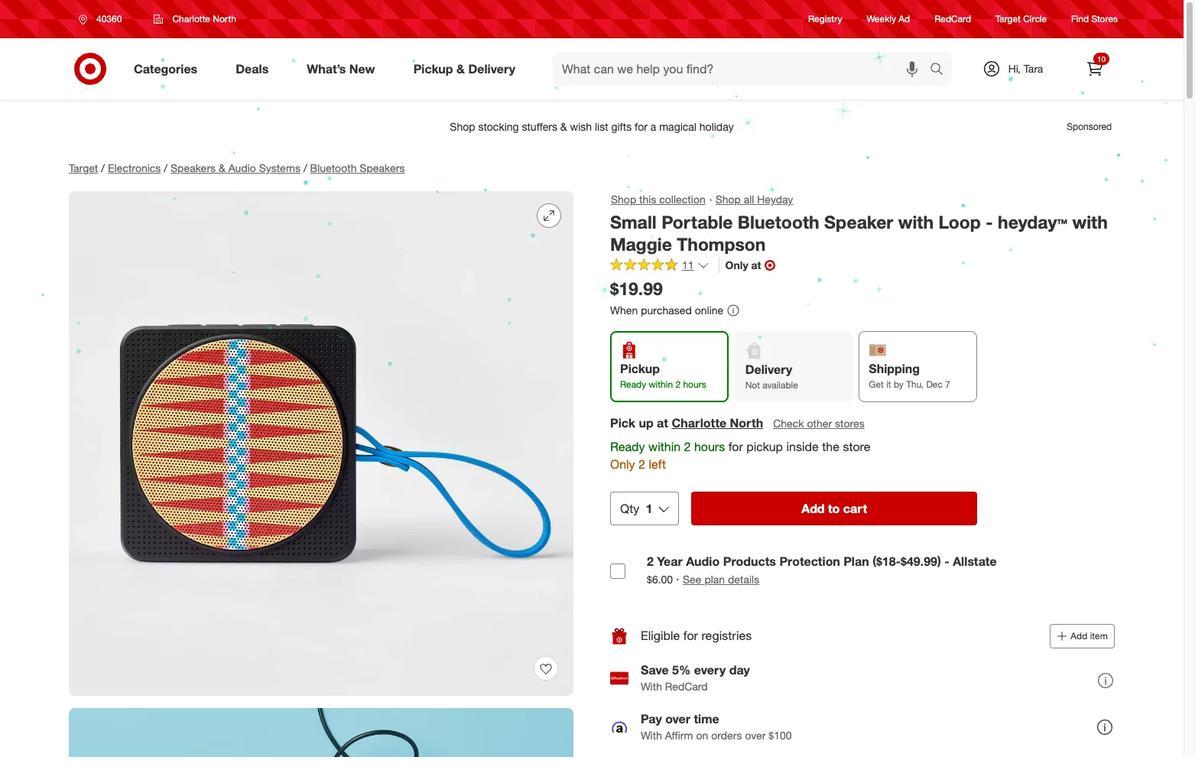 Task type: locate. For each thing, give the bounding box(es) containing it.
1 horizontal spatial pickup
[[620, 361, 660, 377]]

with down save
[[641, 680, 662, 693]]

/
[[101, 161, 105, 174], [164, 161, 168, 174], [304, 161, 307, 174]]

0 vertical spatial ready
[[620, 379, 647, 390]]

1 vertical spatial redcard
[[665, 680, 708, 693]]

hours down charlotte north button
[[695, 439, 725, 455]]

pick up at charlotte north
[[611, 416, 764, 431]]

1 horizontal spatial -
[[986, 211, 993, 233]]

2 with from the left
[[1073, 211, 1108, 233]]

target left circle
[[996, 13, 1021, 25]]

new
[[350, 61, 375, 76]]

0 horizontal spatial for
[[684, 628, 698, 644]]

search button
[[923, 52, 960, 89]]

0 vertical spatial hours
[[683, 379, 707, 390]]

0 vertical spatial north
[[213, 13, 236, 24]]

collection
[[660, 193, 706, 206]]

charlotte up categories link
[[172, 13, 210, 24]]

within inside 'pickup ready within 2 hours'
[[649, 379, 673, 390]]

- inside small portable bluetooth speaker with loop - heyday™ with maggie thompson
[[986, 211, 993, 233]]

0 vertical spatial pickup
[[414, 61, 453, 76]]

for inside ready within 2 hours for pickup inside the store only 2 left
[[729, 439, 743, 455]]

with left 'loop'
[[899, 211, 934, 233]]

north up "pickup"
[[730, 416, 764, 431]]

0 horizontal spatial -
[[945, 554, 950, 569]]

None checkbox
[[611, 564, 626, 579]]

hours up the pick up at charlotte north
[[683, 379, 707, 390]]

registry
[[809, 13, 843, 25]]

1 horizontal spatial delivery
[[746, 362, 793, 377]]

at right up at the right
[[657, 416, 669, 431]]

1 horizontal spatial shop
[[716, 193, 741, 206]]

1 vertical spatial -
[[945, 554, 950, 569]]

within
[[649, 379, 673, 390], [649, 439, 681, 455]]

1 vertical spatial audio
[[686, 554, 720, 569]]

0 horizontal spatial /
[[101, 161, 105, 174]]

only down thompson
[[726, 259, 749, 272]]

target for target / electronics / speakers & audio systems / bluetooth speakers
[[69, 161, 98, 174]]

1 vertical spatial within
[[649, 439, 681, 455]]

not
[[746, 380, 760, 391]]

1 vertical spatial bluetooth
[[738, 211, 820, 233]]

1 vertical spatial ready
[[611, 439, 645, 455]]

at down thompson
[[752, 259, 762, 272]]

add for add to cart
[[802, 501, 825, 516]]

target
[[996, 13, 1021, 25], [69, 161, 98, 174]]

1 horizontal spatial north
[[730, 416, 764, 431]]

redcard
[[935, 13, 972, 25], [665, 680, 708, 693]]

over left $100
[[745, 729, 766, 742]]

shop for shop all heyday
[[716, 193, 741, 206]]

/ right target 'link'
[[101, 161, 105, 174]]

0 vertical spatial target
[[996, 13, 1021, 25]]

online
[[695, 304, 724, 317]]

1 vertical spatial hours
[[695, 439, 725, 455]]

1 vertical spatial target
[[69, 161, 98, 174]]

0 vertical spatial -
[[986, 211, 993, 233]]

2 left the year
[[647, 554, 654, 569]]

1 vertical spatial add
[[1071, 630, 1088, 642]]

0 horizontal spatial redcard
[[665, 680, 708, 693]]

item
[[1091, 630, 1109, 642]]

redcard inside save 5% every day with redcard
[[665, 680, 708, 693]]

0 vertical spatial add
[[802, 501, 825, 516]]

1 horizontal spatial &
[[457, 61, 465, 76]]

1 horizontal spatial over
[[745, 729, 766, 742]]

categories
[[134, 61, 198, 76]]

pickup inside 'pickup ready within 2 hours'
[[620, 361, 660, 377]]

time
[[694, 712, 720, 727]]

add left to
[[802, 501, 825, 516]]

1 vertical spatial at
[[657, 416, 669, 431]]

over up affirm
[[666, 712, 691, 727]]

audio left systems
[[228, 161, 256, 174]]

redcard right 'ad'
[[935, 13, 972, 25]]

0 vertical spatial redcard
[[935, 13, 972, 25]]

1 horizontal spatial audio
[[686, 554, 720, 569]]

0 horizontal spatial speakers
[[171, 161, 216, 174]]

only at
[[726, 259, 762, 272]]

1 horizontal spatial for
[[729, 439, 743, 455]]

2 within from the top
[[649, 439, 681, 455]]

with
[[899, 211, 934, 233], [1073, 211, 1108, 233]]

0 vertical spatial at
[[752, 259, 762, 272]]

qty 1
[[620, 501, 653, 516]]

1 horizontal spatial bluetooth
[[738, 211, 820, 233]]

0 horizontal spatial pickup
[[414, 61, 453, 76]]

shop left all
[[716, 193, 741, 206]]

1 horizontal spatial speakers
[[360, 161, 405, 174]]

shipping get it by thu, dec 7
[[869, 361, 951, 390]]

within up up at the right
[[649, 379, 673, 390]]

1 shop from the left
[[611, 193, 637, 206]]

hours inside 'pickup ready within 2 hours'
[[683, 379, 707, 390]]

0 horizontal spatial delivery
[[469, 61, 516, 76]]

at
[[752, 259, 762, 272], [657, 416, 669, 431]]

-
[[986, 211, 993, 233], [945, 554, 950, 569]]

shop all heyday
[[716, 193, 794, 206]]

with
[[641, 680, 662, 693], [641, 729, 662, 742]]

check other stores button
[[773, 416, 866, 432]]

small portable bluetooth speaker with loop - heyday&#8482; with maggie thompson, 1 of 8 image
[[69, 191, 574, 696]]

save 5% every day with redcard
[[641, 663, 750, 693]]

0 vertical spatial delivery
[[469, 61, 516, 76]]

add for add item
[[1071, 630, 1088, 642]]

2 inside 2 year audio products protection plan ($18-$49.99) - allstate $6.00 · see plan details
[[647, 554, 654, 569]]

1 vertical spatial for
[[684, 628, 698, 644]]

2 speakers from the left
[[360, 161, 405, 174]]

/ right electronics link
[[164, 161, 168, 174]]

1 vertical spatial with
[[641, 729, 662, 742]]

target for target circle
[[996, 13, 1021, 25]]

2 with from the top
[[641, 729, 662, 742]]

pickup right the new
[[414, 61, 453, 76]]

1 vertical spatial &
[[219, 161, 226, 174]]

registries
[[702, 628, 752, 644]]

0 vertical spatial within
[[649, 379, 673, 390]]

delivery
[[469, 61, 516, 76], [746, 362, 793, 377]]

1 horizontal spatial target
[[996, 13, 1021, 25]]

pay over time with affirm on orders over $100
[[641, 712, 792, 742]]

0 vertical spatial for
[[729, 439, 743, 455]]

$100
[[769, 729, 792, 742]]

target left electronics
[[69, 161, 98, 174]]

redcard down the 5%
[[665, 680, 708, 693]]

what's new
[[307, 61, 375, 76]]

allstate
[[953, 554, 997, 569]]

1 horizontal spatial with
[[1073, 211, 1108, 233]]

store
[[843, 439, 871, 455]]

pickup up up at the right
[[620, 361, 660, 377]]

tara
[[1024, 62, 1044, 75]]

1 vertical spatial only
[[611, 457, 635, 472]]

1 vertical spatial pickup
[[620, 361, 660, 377]]

1 speakers from the left
[[171, 161, 216, 174]]

1 within from the top
[[649, 379, 673, 390]]

audio up see
[[686, 554, 720, 569]]

0 vertical spatial only
[[726, 259, 749, 272]]

ready within 2 hours for pickup inside the store only 2 left
[[611, 439, 871, 472]]

0 vertical spatial with
[[641, 680, 662, 693]]

0 horizontal spatial over
[[666, 712, 691, 727]]

redcard link
[[935, 13, 972, 26]]

1 horizontal spatial /
[[164, 161, 168, 174]]

stores
[[835, 417, 865, 430]]

charlotte inside charlotte north dropdown button
[[172, 13, 210, 24]]

ready up pick
[[620, 379, 647, 390]]

shop this collection
[[611, 193, 706, 206]]

0 vertical spatial &
[[457, 61, 465, 76]]

north
[[213, 13, 236, 24], [730, 416, 764, 431]]

0 horizontal spatial only
[[611, 457, 635, 472]]

add left "item"
[[1071, 630, 1088, 642]]

with right heyday™
[[1073, 211, 1108, 233]]

1 horizontal spatial at
[[752, 259, 762, 272]]

target circle
[[996, 13, 1047, 25]]

0 horizontal spatial add
[[802, 501, 825, 516]]

with inside save 5% every day with redcard
[[641, 680, 662, 693]]

5%
[[673, 663, 691, 678]]

stores
[[1092, 13, 1119, 25]]

pickup inside pickup & delivery link
[[414, 61, 453, 76]]

- inside 2 year audio products protection plan ($18-$49.99) - allstate $6.00 · see plan details
[[945, 554, 950, 569]]

0 horizontal spatial bluetooth
[[310, 161, 357, 174]]

electronics
[[108, 161, 161, 174]]

0 horizontal spatial charlotte
[[172, 13, 210, 24]]

0 horizontal spatial shop
[[611, 193, 637, 206]]

bluetooth down heyday
[[738, 211, 820, 233]]

charlotte
[[172, 13, 210, 24], [672, 416, 727, 431]]

only inside ready within 2 hours for pickup inside the store only 2 left
[[611, 457, 635, 472]]

pickup
[[747, 439, 783, 455]]

only left left
[[611, 457, 635, 472]]

loop
[[939, 211, 981, 233]]

get
[[869, 379, 884, 390]]

north up deals
[[213, 13, 236, 24]]

shop
[[611, 193, 637, 206], [716, 193, 741, 206]]

eligible for registries
[[641, 628, 752, 644]]

speakers & audio systems link
[[171, 161, 301, 174]]

pickup & delivery link
[[401, 52, 535, 86]]

search
[[923, 62, 960, 78]]

delivery inside delivery not available
[[746, 362, 793, 377]]

cart
[[844, 501, 868, 516]]

hi, tara
[[1009, 62, 1044, 75]]

advertisement region
[[57, 109, 1128, 145]]

0 vertical spatial charlotte
[[172, 13, 210, 24]]

0 horizontal spatial with
[[899, 211, 934, 233]]

for right eligible
[[684, 628, 698, 644]]

1 horizontal spatial add
[[1071, 630, 1088, 642]]

0 horizontal spatial target
[[69, 161, 98, 174]]

small portable bluetooth speaker with loop - heyday™ with maggie thompson
[[611, 211, 1108, 255]]

over
[[666, 712, 691, 727], [745, 729, 766, 742]]

qty
[[620, 501, 640, 516]]

- right the $49.99)
[[945, 554, 950, 569]]

all
[[744, 193, 755, 206]]

1 with from the top
[[641, 680, 662, 693]]

for left "pickup"
[[729, 439, 743, 455]]

2 horizontal spatial /
[[304, 161, 307, 174]]

2 left left
[[639, 457, 646, 472]]

($18-
[[873, 554, 901, 569]]

plan
[[705, 573, 725, 586]]

speaker
[[825, 211, 894, 233]]

0 vertical spatial audio
[[228, 161, 256, 174]]

by
[[894, 379, 904, 390]]

inside
[[787, 439, 819, 455]]

0 horizontal spatial north
[[213, 13, 236, 24]]

- right 'loop'
[[986, 211, 993, 233]]

the
[[823, 439, 840, 455]]

with down pay
[[641, 729, 662, 742]]

1 horizontal spatial charlotte
[[672, 416, 727, 431]]

bluetooth right systems
[[310, 161, 357, 174]]

ready down pick
[[611, 439, 645, 455]]

within up left
[[649, 439, 681, 455]]

bluetooth
[[310, 161, 357, 174], [738, 211, 820, 233]]

this
[[640, 193, 657, 206]]

$6.00
[[647, 573, 673, 586]]

/ right systems
[[304, 161, 307, 174]]

1 with from the left
[[899, 211, 934, 233]]

2 shop from the left
[[716, 193, 741, 206]]

1 vertical spatial delivery
[[746, 362, 793, 377]]

pickup ready within 2 hours
[[620, 361, 707, 390]]

2 up the pick up at charlotte north
[[676, 379, 681, 390]]

2
[[676, 379, 681, 390], [684, 439, 691, 455], [639, 457, 646, 472], [647, 554, 654, 569]]

pickup for &
[[414, 61, 453, 76]]

charlotte up ready within 2 hours for pickup inside the store only 2 left
[[672, 416, 727, 431]]

add item
[[1071, 630, 1109, 642]]

0 vertical spatial over
[[666, 712, 691, 727]]

shop left this
[[611, 193, 637, 206]]



Task type: describe. For each thing, give the bounding box(es) containing it.
within inside ready within 2 hours for pickup inside the store only 2 left
[[649, 439, 681, 455]]

1
[[646, 501, 653, 516]]

pick
[[611, 416, 636, 431]]

dec
[[927, 379, 943, 390]]

charlotte north
[[172, 13, 236, 24]]

40360 button
[[69, 5, 138, 33]]

audio inside 2 year audio products protection plan ($18-$49.99) - allstate $6.00 · see plan details
[[686, 554, 720, 569]]

affirm
[[665, 729, 694, 742]]

add to cart
[[802, 501, 868, 516]]

deals link
[[223, 52, 288, 86]]

hours inside ready within 2 hours for pickup inside the store only 2 left
[[695, 439, 725, 455]]

3 / from the left
[[304, 161, 307, 174]]

when
[[611, 304, 638, 317]]

eligible
[[641, 628, 680, 644]]

2 down the pick up at charlotte north
[[684, 439, 691, 455]]

weekly
[[867, 13, 897, 25]]

1 / from the left
[[101, 161, 105, 174]]

what's new link
[[294, 52, 395, 86]]

2 / from the left
[[164, 161, 168, 174]]

circle
[[1024, 13, 1047, 25]]

heyday™
[[998, 211, 1068, 233]]

add item button
[[1051, 624, 1115, 649]]

target circle link
[[996, 13, 1047, 26]]

pickup & delivery
[[414, 61, 516, 76]]

ad
[[899, 13, 911, 25]]

pay
[[641, 712, 662, 727]]

charlotte north button
[[672, 415, 764, 432]]

on
[[697, 729, 709, 742]]

with inside pay over time with affirm on orders over $100
[[641, 729, 662, 742]]

portable
[[662, 211, 733, 233]]

details
[[728, 573, 760, 586]]

hi,
[[1009, 62, 1021, 75]]

weekly ad
[[867, 13, 911, 25]]

shop this collection link
[[611, 191, 707, 208]]

day
[[730, 663, 750, 678]]

deals
[[236, 61, 269, 76]]

check other stores
[[774, 417, 865, 430]]

year
[[657, 554, 683, 569]]

categories link
[[121, 52, 217, 86]]

systems
[[259, 161, 301, 174]]

0 horizontal spatial at
[[657, 416, 669, 431]]

ready inside 'pickup ready within 2 hours'
[[620, 379, 647, 390]]

shop for shop this collection
[[611, 193, 637, 206]]

save
[[641, 663, 669, 678]]

see
[[683, 573, 702, 586]]

1 vertical spatial charlotte
[[672, 416, 727, 431]]

1 vertical spatial over
[[745, 729, 766, 742]]

what's
[[307, 61, 346, 76]]

thu,
[[907, 379, 924, 390]]

$19.99
[[611, 278, 663, 299]]

2 inside 'pickup ready within 2 hours'
[[676, 379, 681, 390]]

$49.99)
[[901, 554, 942, 569]]

thompson
[[677, 233, 766, 255]]

0 horizontal spatial audio
[[228, 161, 256, 174]]

1 horizontal spatial redcard
[[935, 13, 972, 25]]

target link
[[69, 161, 98, 174]]

electronics link
[[108, 161, 161, 174]]

1 vertical spatial north
[[730, 416, 764, 431]]

heyday
[[758, 193, 794, 206]]

available
[[763, 380, 799, 391]]

charlotte north button
[[144, 5, 246, 33]]

11
[[682, 259, 694, 272]]

10
[[1098, 54, 1106, 63]]

when purchased online
[[611, 304, 724, 317]]

·
[[676, 571, 680, 587]]

What can we help you find? suggestions appear below search field
[[553, 52, 934, 86]]

add to cart button
[[692, 492, 978, 526]]

bluetooth inside small portable bluetooth speaker with loop - heyday™ with maggie thompson
[[738, 211, 820, 233]]

every
[[695, 663, 726, 678]]

north inside dropdown button
[[213, 13, 236, 24]]

plan
[[844, 554, 870, 569]]

other
[[807, 417, 833, 430]]

ready inside ready within 2 hours for pickup inside the store only 2 left
[[611, 439, 645, 455]]

find stores link
[[1072, 13, 1119, 26]]

weekly ad link
[[867, 13, 911, 26]]

2 year audio products protection plan ($18-$49.99) - allstate $6.00 · see plan details
[[647, 554, 997, 587]]

find stores
[[1072, 13, 1119, 25]]

1 horizontal spatial only
[[726, 259, 749, 272]]

it
[[887, 379, 892, 390]]

target / electronics / speakers & audio systems / bluetooth speakers
[[69, 161, 405, 174]]

0 vertical spatial bluetooth
[[310, 161, 357, 174]]

shipping
[[869, 361, 920, 377]]

7
[[946, 379, 951, 390]]

see plan details button
[[683, 572, 760, 587]]

left
[[649, 457, 666, 472]]

pickup for ready
[[620, 361, 660, 377]]

up
[[639, 416, 654, 431]]

purchased
[[641, 304, 692, 317]]

maggie
[[611, 233, 672, 255]]

0 horizontal spatial &
[[219, 161, 226, 174]]

bluetooth speakers link
[[310, 161, 405, 174]]

image gallery element
[[69, 191, 574, 757]]

11 link
[[611, 258, 710, 276]]



Task type: vqa. For each thing, say whether or not it's contained in the screenshot.
the Advertisement region
yes



